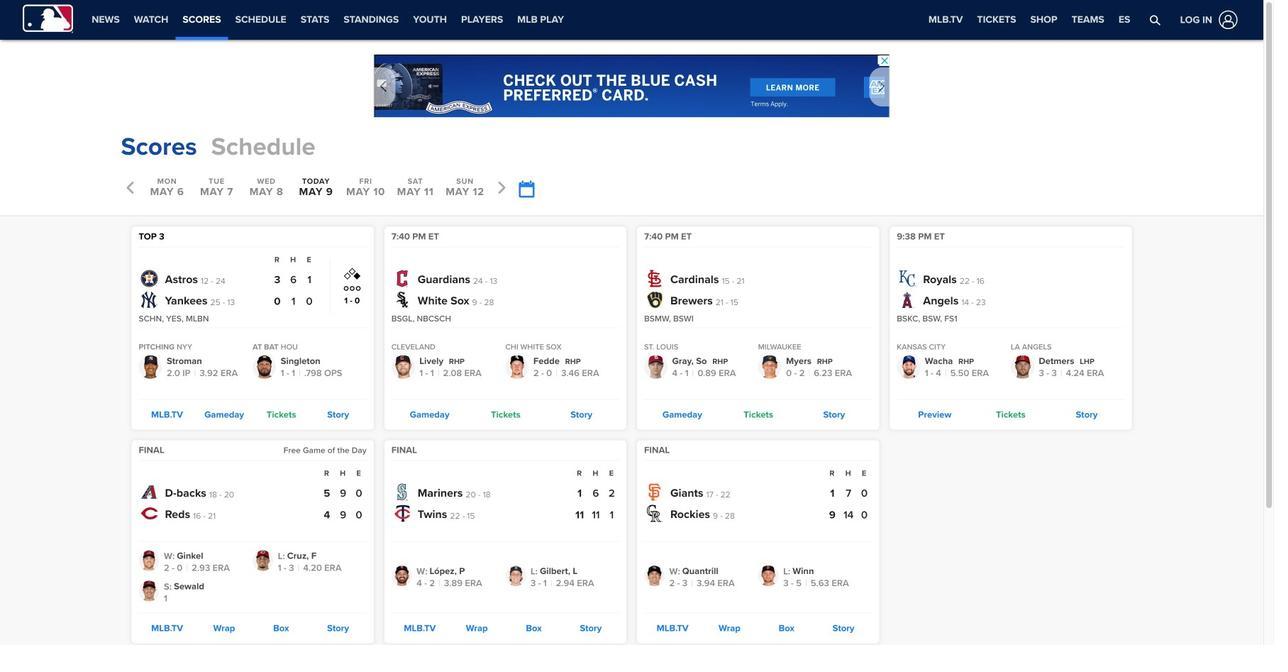 Task type: describe. For each thing, give the bounding box(es) containing it.
stroman image
[[139, 355, 162, 379]]

yankees image
[[141, 291, 158, 308]]

tertiary navigation element
[[922, 0, 1138, 40]]

2 secondary navigation element from the left
[[571, 0, 691, 40]]

0 outs image
[[343, 286, 361, 291]]

astros image
[[141, 270, 158, 287]]

wacha image
[[897, 355, 921, 379]]

0 horizontal spatial advertisement element
[[374, 54, 890, 118]]

rockies image
[[647, 505, 664, 522]]

d backs image
[[141, 484, 158, 501]]

cruz, f image
[[253, 550, 273, 571]]

ginkel image
[[139, 550, 159, 571]]

lópez, p image
[[392, 566, 412, 586]]

top of the 3rd inning. element
[[139, 231, 165, 242]]

mariners image
[[394, 484, 411, 501]]

lively image
[[392, 355, 415, 379]]

royals image
[[899, 270, 917, 287]]

1 vertical spatial advertisement element
[[930, 129, 1143, 165]]

twins image
[[394, 505, 411, 522]]

top navigation menu bar
[[0, 0, 1264, 40]]

gray, so image
[[645, 355, 668, 379]]



Task type: locate. For each thing, give the bounding box(es) containing it.
secondary navigation element
[[85, 0, 571, 40], [571, 0, 691, 40]]

angels image
[[899, 291, 917, 308]]

sewald image
[[139, 581, 159, 602]]

white sox image
[[394, 291, 411, 308]]

1 secondary navigation element from the left
[[85, 0, 571, 40]]

1 horizontal spatial advertisement element
[[930, 129, 1143, 165]]

quantrill image
[[645, 566, 665, 586]]

advertisement element
[[374, 54, 890, 118], [930, 129, 1143, 165]]

guardians image
[[394, 270, 411, 287]]

winn image
[[759, 566, 779, 586]]

fedde image
[[506, 355, 529, 379]]

reds image
[[141, 505, 158, 522]]

cardinals image
[[647, 270, 664, 287]]

myers image
[[759, 355, 782, 379]]

singleton image
[[253, 355, 276, 379]]

major league baseball image
[[23, 5, 73, 33]]

0 vertical spatial advertisement element
[[374, 54, 890, 118]]

runner  at 1st image
[[344, 268, 361, 280]]

None text field
[[519, 181, 534, 198]]

brewers image
[[647, 291, 664, 308]]

giants image
[[647, 484, 664, 501]]

detmers image
[[1011, 355, 1035, 379]]

gilbert, l image
[[506, 566, 526, 586]]



Task type: vqa. For each thing, say whether or not it's contained in the screenshot.
Rockies "icon"
yes



